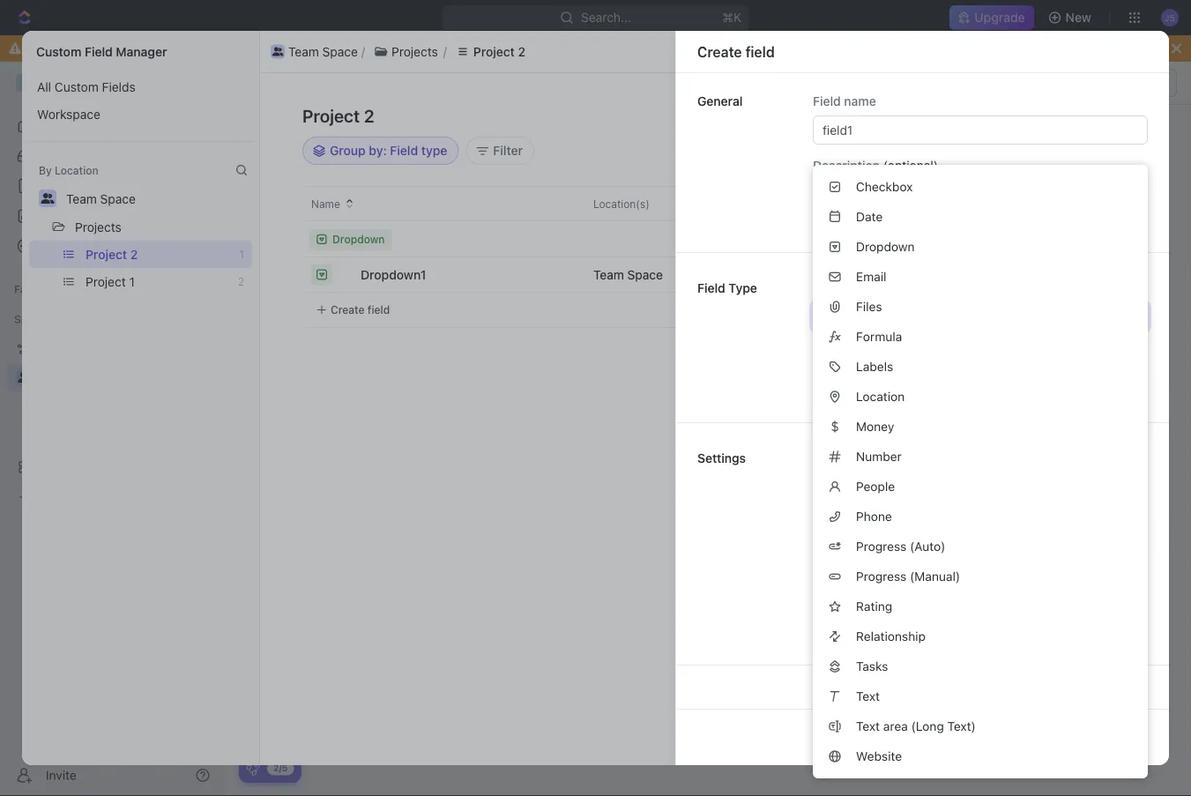 Task type: vqa. For each thing, say whether or not it's contained in the screenshot.


Task type: locate. For each thing, give the bounding box(es) containing it.
formula
[[856, 329, 903, 344]]

1 vertical spatial team space button
[[58, 184, 144, 213]]

project down dashboards link
[[86, 274, 126, 289]]

1 horizontal spatial project 2
[[303, 105, 375, 126]]

tasks right fields
[[1047, 213, 1073, 226]]

or left views
[[1076, 213, 1087, 226]]

project up "project 1"
[[86, 247, 127, 262]]

text inside button
[[856, 719, 880, 734]]

your down view,
[[1102, 609, 1124, 621]]

checkbox button
[[820, 172, 1141, 202]]

type left email
[[813, 281, 842, 295]]

project down the team space link on the left top
[[303, 105, 360, 126]]

0 horizontal spatial be
[[940, 609, 952, 621]]

(manual)
[[910, 569, 961, 584]]

pinned up even
[[845, 547, 879, 560]]

workspace. down all
[[870, 501, 928, 513]]

field left is
[[1061, 486, 1085, 498]]

2 progress from the top
[[856, 569, 907, 584]]

0 vertical spatial be
[[994, 471, 1007, 483]]

create right settings in the bottom of the page
[[756, 444, 795, 459]]

location up money at the bottom
[[856, 389, 905, 404]]

when right 'out'
[[1056, 471, 1083, 483]]

filled
[[1010, 471, 1034, 483]]

be for guests
[[940, 609, 952, 621]]

text)
[[948, 719, 976, 734]]

2 type from the left
[[813, 281, 842, 295]]

2 left browser
[[518, 44, 526, 59]]

dropdown button down the over
[[820, 232, 1141, 262]]

labels
[[856, 359, 894, 374]]

project
[[473, 44, 515, 59], [303, 105, 360, 126], [86, 247, 127, 262], [86, 274, 126, 289]]

fields up relationship
[[886, 609, 916, 621]]

guests
[[901, 590, 939, 604], [1054, 609, 1087, 621]]

0 horizontal spatial or
[[992, 609, 1003, 621]]

list down add a new list to your space
[[711, 675, 729, 688]]

row down the description (optional)
[[569, 186, 1192, 221]]

custom inside pinned pinned custom fields will always be displayed in task view, even if empty.
[[882, 547, 921, 560]]

dropdown button down name
[[310, 229, 392, 250]]

pinned pinned custom fields will always be displayed in task view, even if empty.
[[845, 528, 1140, 575]]

1 vertical spatial list
[[711, 675, 729, 688]]

create new field
[[1023, 108, 1118, 123]]

type inside the type dropdown button
[[813, 281, 842, 295]]

row down add task button
[[1083, 186, 1127, 221]]

favorites button
[[7, 279, 68, 300]]

2 pinned from the top
[[845, 547, 879, 560]]

0 vertical spatial progress
[[856, 539, 907, 554]]

doc up agenda
[[676, 294, 699, 308]]

project inside button
[[473, 44, 515, 59]]

add left a
[[636, 647, 656, 659]]

created
[[770, 198, 810, 210]]

2 vertical spatial your
[[725, 647, 747, 659]]

1 horizontal spatial type
[[813, 281, 842, 295]]

0 vertical spatial project 2
[[473, 44, 526, 59]]

2 vertical spatial doc
[[791, 322, 814, 336]]

be left the filled
[[994, 471, 1007, 483]]

to up add list
[[712, 647, 722, 659]]

1 horizontal spatial be
[[994, 471, 1007, 483]]

projects left want
[[392, 44, 438, 59]]

0 horizontal spatial doc
[[384, 138, 407, 152]]

1 row from the left
[[569, 186, 1192, 221]]

recent
[[268, 261, 315, 278]]

1 vertical spatial tasks
[[912, 451, 943, 466]]

location right by
[[55, 164, 99, 176]]

1 horizontal spatial your
[[845, 501, 867, 513]]

0 vertical spatial or
[[1076, 213, 1087, 226]]

docs down by
[[42, 179, 71, 193]]

field inside required in tasks required custom fields must be filled out when creating tasks in all the locations where the custom field is used in your workspace.
[[1061, 486, 1085, 498]]

2/5
[[273, 763, 288, 774]]

workspace
[[37, 107, 100, 121]]

notifications?
[[592, 41, 671, 56]]

descriptions
[[840, 213, 902, 226]]

1 vertical spatial be
[[1012, 547, 1024, 560]]

0 horizontal spatial when
[[905, 213, 931, 226]]

field left 'name'
[[813, 94, 841, 108]]

guests up can
[[901, 590, 939, 604]]

new up 'add task'
[[1065, 108, 1089, 123]]

team
[[288, 44, 319, 59], [258, 75, 289, 90], [267, 132, 327, 161], [66, 191, 97, 206]]

press space to select this row. row containing dropdown1
[[260, 257, 569, 293]]

1 horizontal spatial guests
[[1054, 609, 1087, 621]]

tasks up "phone"
[[845, 486, 871, 498]]

workspace. inside visible to guests custom fields can be hidden or shown to guests in your workspace.
[[845, 624, 903, 636]]

0 vertical spatial text
[[856, 689, 880, 704]]

progress for progress (auto)
[[856, 539, 907, 554]]

fields inside visible to guests custom fields can be hidden or shown to guests in your workspace.
[[886, 609, 916, 621]]

reminder button
[[428, 124, 484, 166]]

list containing all custom fields
[[22, 73, 259, 128]]

rating
[[856, 599, 893, 614]]

the down the filled
[[1001, 486, 1017, 498]]

1 horizontal spatial 1
[[239, 248, 244, 261]]

1 vertical spatial required
[[845, 471, 889, 483]]

task
[[336, 138, 362, 152], [1091, 140, 1118, 154], [798, 444, 825, 459], [1089, 547, 1112, 560]]

1 progress from the top
[[856, 539, 907, 554]]

add inside button
[[894, 108, 918, 123]]

press space to select this row. row
[[569, 222, 1192, 258], [1083, 222, 1127, 258], [260, 257, 569, 293], [569, 257, 1192, 293], [1083, 258, 1127, 293], [569, 293, 1192, 328], [1083, 293, 1127, 328]]

add for add task
[[1064, 140, 1088, 154]]

out
[[1037, 471, 1053, 483]]

1 horizontal spatial or
[[1076, 213, 1087, 226]]

team inside list
[[288, 44, 319, 59]]

or for when
[[1076, 213, 1087, 226]]

create
[[698, 43, 742, 60], [1023, 108, 1062, 123], [331, 304, 365, 316], [756, 444, 795, 459]]

number
[[856, 449, 902, 464]]

1 vertical spatial projects button
[[67, 213, 129, 241]]

create field down 'dropdown1'
[[331, 304, 390, 316]]

your
[[845, 501, 867, 513], [1102, 609, 1124, 621], [725, 647, 747, 659]]

2 column header from the left
[[922, 186, 1098, 221]]

manager
[[116, 45, 167, 59]]

0 horizontal spatial team space button
[[58, 184, 144, 213]]

1 vertical spatial workspace.
[[845, 624, 903, 636]]

add inside add task button
[[1064, 140, 1088, 154]]

2 required from the top
[[845, 471, 889, 483]]

projects down docs link
[[75, 220, 122, 234]]

2 vertical spatial list
[[22, 241, 259, 295]]

0 horizontal spatial location
[[55, 164, 99, 176]]

task left doc button
[[336, 138, 362, 152]]

is
[[1088, 486, 1096, 498]]

relationship
[[856, 629, 926, 644]]

2 right task button at the left of the page
[[364, 105, 375, 126]]

dashboards
[[42, 209, 111, 223]]

website
[[856, 749, 902, 764]]

must
[[966, 471, 991, 483]]

where
[[967, 486, 998, 498]]

team space button up the team space link on the left top
[[267, 41, 362, 62]]

2 text from the top
[[856, 719, 880, 734]]

row group
[[1083, 222, 1127, 328]]

0 horizontal spatial 1
[[129, 274, 135, 289]]

0 horizontal spatial docs
[[42, 179, 71, 193]]

1 vertical spatial location
[[856, 389, 905, 404]]

progress up if
[[856, 539, 907, 554]]

create up the search... text field
[[1023, 108, 1062, 123]]

projects button
[[365, 41, 447, 62], [67, 213, 129, 241]]

2 horizontal spatial your
[[1102, 609, 1124, 621]]

space inside list
[[322, 44, 358, 59]]

1 pinned from the top
[[845, 528, 884, 542]]

tree
[[7, 333, 217, 512]]

project 2 down the team space link on the left top
[[303, 105, 375, 126]]

1 horizontal spatial when
[[1056, 471, 1083, 483]]

(optional)
[[884, 158, 938, 173]]

search...
[[581, 10, 632, 25]]

add left existing
[[894, 108, 918, 123]]

team right user group icon
[[288, 44, 319, 59]]

dropdown down descriptions
[[856, 239, 915, 254]]

1 vertical spatial or
[[992, 609, 1003, 621]]

when inside required in tasks required custom fields must be filled out when creating tasks in all the locations where the custom field is used in your workspace.
[[1056, 471, 1083, 483]]

type up template
[[729, 281, 758, 295]]

hovering
[[934, 213, 977, 226]]

your inside required in tasks required custom fields must be filled out when creating tasks in all the locations where the custom field is used in your workspace.
[[845, 501, 867, 513]]

1 type from the left
[[729, 281, 758, 295]]

create right mind
[[331, 304, 365, 316]]

1 vertical spatial guests
[[1054, 609, 1087, 621]]

0 horizontal spatial dropdown button
[[310, 229, 392, 250]]

0 vertical spatial team space button
[[267, 41, 362, 62]]

or inside visible to guests custom fields can be hidden or shown to guests in your workspace.
[[992, 609, 1003, 621]]

2 left recent at the left
[[238, 276, 244, 288]]

team space button down by location
[[58, 184, 144, 213]]

1 horizontal spatial location
[[856, 389, 905, 404]]

be right always
[[1012, 547, 1024, 560]]

field
[[85, 45, 113, 59], [813, 94, 841, 108], [698, 281, 726, 295], [1061, 486, 1085, 498]]

0 vertical spatial projects button
[[365, 41, 447, 62]]

0 vertical spatial your
[[845, 501, 867, 513]]

in inside visible to guests custom fields can be hidden or shown to guests in your workspace.
[[1090, 609, 1099, 621]]

type button
[[813, 281, 1148, 331]]

1 vertical spatial text
[[856, 719, 880, 734]]

required up people
[[845, 451, 896, 466]]

1 horizontal spatial create field
[[698, 43, 775, 60]]

add down create new field "button"
[[1064, 140, 1088, 154]]

1 horizontal spatial new
[[1065, 108, 1089, 123]]

doc right task button at the left of the page
[[384, 138, 407, 152]]

add inside add list button
[[687, 675, 708, 688]]

fields
[[102, 79, 136, 94], [934, 471, 963, 483], [924, 547, 953, 560], [886, 609, 916, 621]]

project right you
[[473, 44, 515, 59]]

projects button down docs link
[[67, 213, 129, 241]]

cell
[[569, 222, 745, 258], [745, 222, 922, 258], [922, 222, 1098, 258], [1083, 222, 1127, 258], [260, 258, 304, 293], [922, 258, 1098, 293], [1083, 258, 1127, 293], [569, 293, 745, 328], [745, 293, 922, 328], [922, 293, 1098, 328], [1083, 293, 1127, 328]]

1 vertical spatial doc
[[676, 294, 699, 308]]

text inside button
[[856, 689, 880, 704]]

projects
[[392, 44, 438, 59], [75, 220, 122, 234]]

0 horizontal spatial create field
[[331, 304, 390, 316]]

to right want
[[484, 41, 496, 56]]

view descriptions when hovering over fields in tasks or views
[[813, 213, 1118, 226]]

0 vertical spatial guests
[[901, 590, 939, 604]]

your up add list
[[725, 647, 747, 659]]

1 horizontal spatial the
[[1001, 486, 1017, 498]]

to
[[484, 41, 496, 56], [886, 590, 897, 604], [1041, 609, 1051, 621], [712, 647, 722, 659]]

list down manager
[[22, 73, 259, 128]]

0 vertical spatial list
[[267, 41, 1134, 62]]

doc up currency
[[791, 322, 814, 336]]

doc
[[384, 138, 407, 152], [676, 294, 699, 308], [791, 322, 814, 336]]

tree inside the sidebar navigation
[[7, 333, 217, 512]]

when left the hovering
[[905, 213, 931, 226]]

list down dashboards link
[[22, 241, 259, 295]]

workspace. down rating
[[845, 624, 903, 636]]

task button
[[336, 124, 362, 166]]

1 column header from the left
[[260, 186, 304, 221]]

1 vertical spatial your
[[1102, 609, 1124, 621]]

required down number
[[845, 471, 889, 483]]

0 horizontal spatial type
[[729, 281, 758, 295]]

list down the ⌘k
[[267, 41, 1134, 62]]

field up 'add task'
[[1092, 108, 1118, 123]]

2 horizontal spatial project 2
[[473, 44, 526, 59]]

2
[[518, 44, 526, 59], [364, 105, 375, 126], [130, 247, 138, 262], [238, 276, 244, 288]]

user group image
[[18, 372, 31, 383]]

tasks up locations
[[912, 451, 943, 466]]

1 vertical spatial progress
[[856, 569, 907, 584]]

add down add a new list to your space
[[687, 675, 708, 688]]

1 required from the top
[[845, 451, 896, 466]]

project 2 up "project 1"
[[86, 247, 138, 262]]

text down tasks
[[856, 689, 880, 704]]

0 vertical spatial pinned
[[845, 528, 884, 542]]

0 vertical spatial 1
[[239, 248, 244, 261]]

date button
[[820, 202, 1141, 232]]

dropdown button
[[310, 229, 392, 250], [820, 232, 1141, 262]]

0 horizontal spatial projects
[[75, 220, 122, 234]]

field right existing
[[970, 108, 995, 123]]

1 text from the top
[[856, 689, 880, 704]]

progress (manual) button
[[820, 562, 1141, 592]]

location button
[[820, 382, 1141, 412]]

map
[[324, 294, 349, 308]]

add existing field
[[894, 108, 995, 123]]

2 vertical spatial tasks
[[845, 486, 871, 498]]

1 the from the left
[[900, 486, 916, 498]]

1 vertical spatial list
[[22, 73, 259, 128]]

column header
[[260, 186, 304, 221], [922, 186, 1098, 221], [1083, 186, 1127, 221]]

0 vertical spatial docs
[[42, 179, 71, 193]]

text
[[856, 689, 880, 704], [856, 719, 880, 734]]

progress up visible
[[856, 569, 907, 584]]

area
[[884, 719, 908, 734]]

to right shown
[[1041, 609, 1051, 621]]

gantt link
[[580, 185, 616, 210]]

the right all
[[900, 486, 916, 498]]

create task
[[756, 444, 825, 459]]

0 vertical spatial new
[[1065, 108, 1089, 123]]

visible to guests custom fields can be hidden or shown to guests in your workspace.
[[845, 590, 1124, 636]]

0 horizontal spatial dropdown
[[333, 233, 385, 246]]

0 horizontal spatial tasks
[[845, 486, 871, 498]]

text for text area (long text)
[[856, 719, 880, 734]]

3 column header from the left
[[1083, 186, 1127, 221]]

⌘k
[[723, 10, 742, 25]]

1 horizontal spatial projects
[[392, 44, 438, 59]]

team space right user group icon
[[288, 44, 358, 59]]

dropdown down name
[[333, 233, 385, 246]]

1 horizontal spatial team space button
[[267, 41, 362, 62]]

2 vertical spatial project 2
[[86, 247, 138, 262]]

dropdown inside dropdown1 row group
[[333, 233, 385, 246]]

text left area
[[856, 719, 880, 734]]

pinned down "phone"
[[845, 528, 884, 542]]

project 2 right you
[[473, 44, 526, 59]]

gantt
[[583, 190, 616, 205]]

even
[[845, 562, 869, 575]]

create field down the ⌘k
[[698, 43, 775, 60]]

text button
[[820, 682, 1141, 712]]

1 vertical spatial new
[[667, 647, 688, 659]]

1 vertical spatial docs
[[581, 261, 615, 278]]

0 vertical spatial when
[[905, 213, 931, 226]]

phone button
[[820, 502, 1141, 532]]

field
[[746, 43, 775, 60], [970, 108, 995, 123], [1092, 108, 1118, 123], [368, 304, 390, 316]]

the
[[900, 486, 916, 498], [1001, 486, 1017, 498]]

custom
[[36, 45, 81, 59], [55, 79, 99, 94], [892, 471, 931, 483], [1020, 486, 1058, 498], [882, 547, 921, 560], [845, 609, 883, 621]]

your down people
[[845, 501, 867, 513]]

row
[[569, 186, 1192, 221], [1083, 186, 1127, 221]]

2 the from the left
[[1001, 486, 1017, 498]]

1 horizontal spatial tasks
[[912, 451, 943, 466]]

0 horizontal spatial new
[[667, 647, 688, 659]]

1 vertical spatial when
[[1056, 471, 1083, 483]]

dialog
[[314, 123, 878, 481]]

team space button
[[267, 41, 362, 62], [58, 184, 144, 213]]

list
[[267, 41, 1134, 62], [22, 73, 259, 128], [22, 241, 259, 295]]

create inside 'button'
[[331, 304, 365, 316]]

None text field
[[813, 180, 1148, 209]]

fields inside pinned pinned custom fields will always be displayed in task view, even if empty.
[[924, 547, 953, 560]]

row containing location(s)
[[569, 186, 1192, 221]]

1 vertical spatial create field
[[331, 304, 390, 316]]

Search... text field
[[947, 144, 1117, 158]]

files button
[[820, 292, 1141, 322]]

dropdown
[[333, 233, 385, 246], [856, 239, 915, 254]]

fields up locations
[[934, 471, 963, 483]]

space
[[322, 44, 358, 59], [292, 75, 329, 90], [333, 132, 403, 161], [100, 191, 136, 206], [750, 647, 781, 659]]

team down user group icon
[[258, 75, 289, 90]]

be right can
[[940, 609, 952, 621]]

list inside button
[[711, 675, 729, 688]]

2 inside button
[[518, 44, 526, 59]]

docs down task name text field
[[581, 261, 615, 278]]

workshop agenda template
[[606, 322, 765, 336]]

2 vertical spatial be
[[940, 609, 952, 621]]

2 horizontal spatial doc
[[791, 322, 814, 336]]

0 horizontal spatial guests
[[901, 590, 939, 604]]

1 vertical spatial pinned
[[845, 547, 879, 560]]

be inside visible to guests custom fields can be hidden or shown to guests in your workspace.
[[940, 609, 952, 621]]

name row
[[260, 186, 569, 221]]

no lists icon. image
[[673, 576, 744, 646]]

0 horizontal spatial the
[[900, 486, 916, 498]]

by
[[39, 164, 52, 176]]

or left shown
[[992, 609, 1003, 621]]

workspace.
[[870, 501, 928, 513], [845, 624, 903, 636]]

create task button
[[746, 437, 836, 466]]

getting
[[253, 517, 313, 538]]

projects button left want
[[365, 41, 447, 62]]

0 vertical spatial tasks
[[1047, 213, 1073, 226]]

1 horizontal spatial list
[[711, 675, 729, 688]]

fields up (manual)
[[924, 547, 953, 560]]

dropdown1 row group
[[260, 222, 613, 328]]

1 horizontal spatial dropdown button
[[820, 232, 1141, 262]]

grid
[[260, 186, 1192, 760]]

task left view,
[[1089, 547, 1112, 560]]

2 horizontal spatial be
[[1012, 547, 1024, 560]]

create inside button
[[756, 444, 795, 459]]

0 horizontal spatial list
[[691, 647, 709, 659]]

fields up workspace button
[[102, 79, 136, 94]]

guests right shown
[[1054, 609, 1087, 621]]

chat button
[[505, 124, 532, 166]]

0 vertical spatial required
[[845, 451, 896, 466]]

0 vertical spatial projects
[[392, 44, 438, 59]]

team space up dashboards
[[66, 191, 136, 206]]

type
[[729, 281, 758, 295], [813, 281, 842, 295]]

0 vertical spatial workspace.
[[870, 501, 928, 513]]

0 horizontal spatial projects button
[[67, 213, 129, 241]]

0 vertical spatial location
[[55, 164, 99, 176]]

hide
[[731, 41, 758, 56]]

new right a
[[667, 647, 688, 659]]

be inside pinned pinned custom fields will always be displayed in task view, even if empty.
[[1012, 547, 1024, 560]]



Task type: describe. For each thing, give the bounding box(es) containing it.
press space to select this row. row containing john smith
[[569, 257, 1192, 293]]

workshop
[[606, 322, 663, 336]]

task left number
[[798, 444, 825, 459]]

by
[[813, 198, 825, 210]]

location inside button
[[856, 389, 905, 404]]

overview link
[[287, 185, 345, 210]]

text for text
[[856, 689, 880, 704]]

enable
[[683, 41, 722, 56]]

progress (auto)
[[856, 539, 946, 554]]

team up dashboards
[[66, 191, 97, 206]]

this
[[761, 41, 783, 56]]

project 2 inside button
[[473, 44, 526, 59]]

0 horizontal spatial your
[[725, 647, 747, 659]]

john smith row group
[[569, 222, 1192, 328]]

team space inside list
[[288, 44, 358, 59]]

field name
[[813, 94, 877, 108]]

visible
[[845, 590, 883, 604]]

column header for name row
[[260, 186, 304, 221]]

do
[[409, 41, 425, 56]]

field inside the add existing field button
[[970, 108, 995, 123]]

views
[[1090, 213, 1118, 226]]

1 vertical spatial 1
[[129, 274, 135, 289]]

2 horizontal spatial tasks
[[1047, 213, 1073, 226]]

description (optional)
[[813, 158, 938, 173]]

add for add list
[[687, 675, 708, 688]]

field up all custom fields
[[85, 45, 113, 59]]

in doc
[[663, 294, 699, 308]]

template
[[713, 322, 765, 336]]

team space up the overview
[[267, 132, 409, 161]]

create down the ⌘k
[[698, 43, 742, 60]]

enable
[[499, 41, 538, 56]]

or for guests
[[992, 609, 1003, 621]]

custom inside visible to guests custom fields can be hidden or shown to guests in your workspace.
[[845, 609, 883, 621]]

create field button
[[310, 299, 397, 321]]

create inside "button"
[[1023, 108, 1062, 123]]

press space to select this row. row inside dropdown1 row group
[[260, 257, 569, 293]]

(long
[[912, 719, 944, 734]]

all
[[886, 486, 897, 498]]

fields inside required in tasks required custom fields must be filled out when creating tasks in all the locations where the custom field is used in your workspace.
[[934, 471, 963, 483]]

created by
[[770, 198, 825, 210]]

0 vertical spatial list
[[691, 647, 709, 659]]

add a new list to your space
[[636, 647, 781, 659]]

reminder
[[428, 138, 484, 152]]

labels button
[[820, 352, 1141, 382]]

add task button
[[1054, 133, 1128, 161]]

shown
[[1006, 609, 1038, 621]]

add list button
[[680, 671, 736, 692]]

in inside pinned pinned custom fields will always be displayed in task view, even if empty.
[[1078, 547, 1086, 560]]

team left task button at the left of the page
[[267, 132, 327, 161]]

add task
[[1064, 140, 1118, 154]]

getting started
[[253, 517, 376, 538]]

onboarding checklist button element
[[246, 762, 260, 776]]

a
[[659, 647, 664, 659]]

upgrade link
[[950, 5, 1034, 30]]

browser
[[541, 41, 589, 56]]

Enter name... text field
[[813, 116, 1148, 145]]

to down progress (manual)
[[886, 590, 897, 604]]

home
[[42, 119, 76, 133]]

40%
[[253, 549, 280, 561]]

workspace button
[[29, 101, 252, 128]]

projects inside list
[[392, 44, 438, 59]]

docs inside docs link
[[42, 179, 71, 193]]

new button
[[1041, 4, 1103, 32]]

custom inside button
[[55, 79, 99, 94]]

grid containing dropdown1
[[260, 186, 1192, 760]]

1 vertical spatial projects
[[75, 220, 122, 234]]

onboarding checklist button image
[[246, 762, 260, 776]]

field up agenda
[[698, 281, 726, 295]]

do you want to enable browser notifications? enable hide this
[[409, 41, 783, 56]]

hidden
[[955, 609, 989, 621]]

1 horizontal spatial docs
[[581, 261, 615, 278]]

name
[[311, 198, 340, 210]]

location(s)
[[594, 198, 650, 210]]

2 up "project 1"
[[130, 247, 138, 262]]

dialog containing task
[[314, 123, 878, 481]]

email
[[856, 269, 887, 284]]

favorites
[[14, 283, 61, 295]]

create field inside the create field 'button'
[[331, 304, 390, 316]]

1 horizontal spatial dropdown
[[856, 239, 915, 254]]

fields inside "all custom fields" button
[[102, 79, 136, 94]]

view,
[[1115, 547, 1140, 560]]

your inside visible to guests custom fields can be hidden or shown to guests in your workspace.
[[1102, 609, 1124, 621]]

be inside required in tasks required custom fields must be filled out when creating tasks in all the locations where the custom field is used in your workspace.
[[994, 471, 1007, 483]]

project 1
[[86, 274, 135, 289]]

started
[[317, 517, 376, 538]]

empty.
[[881, 562, 915, 575]]

general
[[698, 94, 743, 108]]

task inside pinned pinned custom fields will always be displayed in task view, even if empty.
[[1089, 547, 1112, 560]]

dropdown1 button
[[359, 261, 437, 289]]

text area (long text)
[[856, 719, 976, 734]]

0 horizontal spatial project 2
[[86, 247, 138, 262]]

cell inside dropdown1 row group
[[260, 258, 304, 293]]

over
[[980, 213, 1002, 226]]

tasks
[[856, 659, 889, 674]]

add existing field button
[[884, 101, 1006, 130]]

locations
[[919, 486, 964, 498]]

column header for second row from the left
[[1083, 186, 1127, 221]]

rating button
[[820, 592, 1141, 622]]

progress for progress (manual)
[[856, 569, 907, 584]]

user group image
[[272, 47, 283, 56]]

new inside "button"
[[1065, 108, 1089, 123]]

add list
[[687, 675, 729, 688]]

add for add existing field
[[894, 108, 918, 123]]

home link
[[7, 112, 217, 140]]

john
[[802, 267, 826, 282]]

dropdown button inside dropdown1 row group
[[310, 229, 392, 250]]

if
[[872, 562, 878, 575]]

task down create new field "button"
[[1091, 140, 1118, 154]]

want
[[453, 41, 481, 56]]

workspace. inside required in tasks required custom fields must be filled out when creating tasks in all the locations where the custom field is used in your workspace.
[[870, 501, 928, 513]]

list containing project 2
[[22, 241, 259, 295]]

0 vertical spatial doc
[[384, 138, 407, 152]]

people button
[[820, 472, 1141, 502]]

Task Name text field
[[336, 220, 860, 241]]

will
[[956, 547, 972, 560]]

1 horizontal spatial doc
[[676, 294, 699, 308]]

mind
[[293, 294, 321, 308]]

field inside the create field 'button'
[[368, 304, 390, 316]]

sidebar navigation
[[0, 62, 225, 796]]

add for add a new list to your space
[[636, 647, 656, 659]]

team space down user group icon
[[258, 75, 329, 90]]

0 vertical spatial create field
[[698, 43, 775, 60]]

Type text field
[[852, 303, 1117, 330]]

settings
[[698, 451, 746, 466]]

people
[[856, 479, 895, 494]]

list containing team space
[[267, 41, 1134, 62]]

checkbox
[[856, 179, 913, 194]]

team space link
[[236, 72, 333, 93]]

files
[[856, 299, 883, 314]]

tasks button
[[820, 652, 1141, 682]]

progress (auto) button
[[820, 532, 1141, 562]]

description
[[813, 158, 880, 173]]

field inside create new field "button"
[[1092, 108, 1118, 123]]

formula button
[[820, 322, 1141, 352]]

1 vertical spatial project 2
[[303, 105, 375, 126]]

existing
[[921, 108, 967, 123]]

creating
[[1086, 471, 1126, 483]]

chat
[[505, 138, 532, 152]]

1 horizontal spatial projects button
[[365, 41, 447, 62]]

currency
[[813, 344, 867, 359]]

upgrade
[[975, 10, 1025, 25]]

be for custom
[[1012, 547, 1024, 560]]

field right enable on the right of the page
[[746, 43, 775, 60]]

phone
[[856, 509, 892, 524]]

2 row from the left
[[1083, 186, 1127, 221]]



